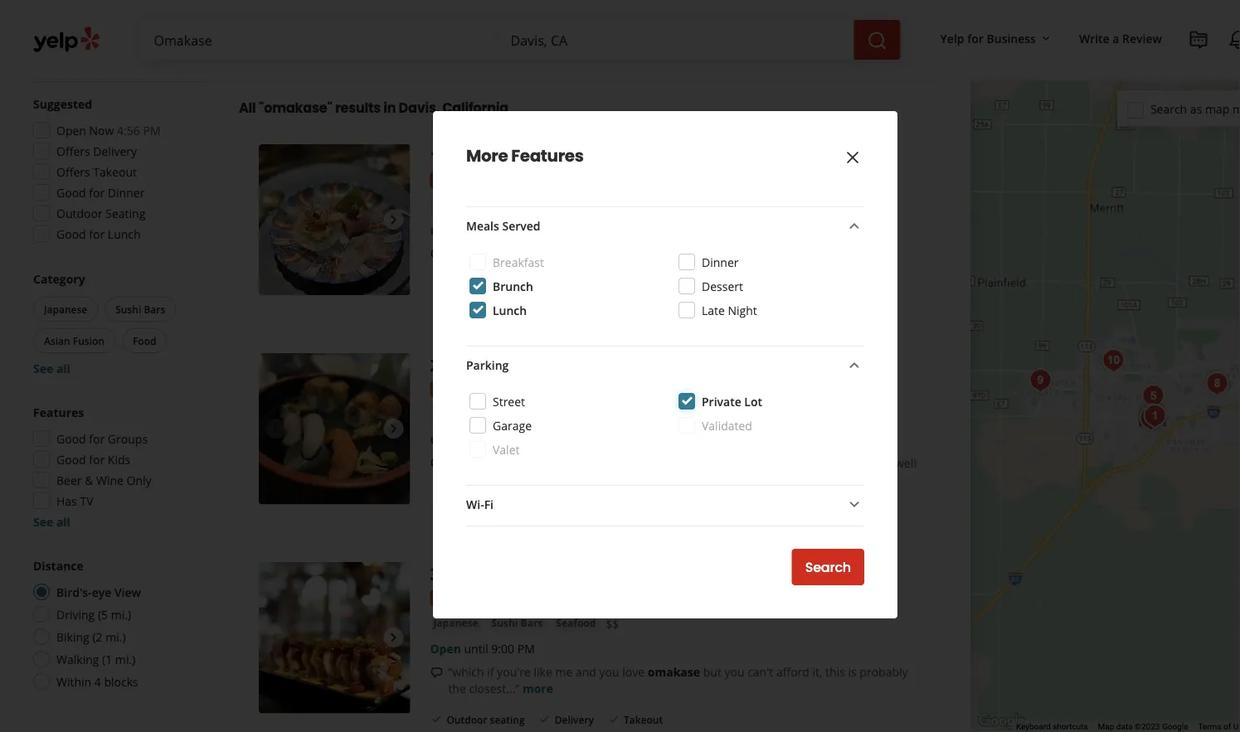 Task type: vqa. For each thing, say whether or not it's contained in the screenshot.
2nd 16 checkmark v2 icon from the left
no



Task type: describe. For each thing, give the bounding box(es) containing it.
late
[[702, 302, 725, 318]]

24 chevron down v2 image for private lot
[[845, 355, 865, 375]]

search for search as map m
[[1151, 101, 1188, 117]]

search image
[[868, 31, 888, 51]]

omakase inside "i took my wife and a few friends here on a wednesday night and they all loved the omakase !" more
[[448, 263, 503, 279]]

tv
[[80, 493, 93, 509]]

16 speech v2 image for "burma
[[430, 0, 443, 13]]

my for other
[[698, 456, 714, 471]]

0 horizontal spatial wine
[[96, 473, 124, 488]]

mi.) for biking (2 mi.)
[[106, 629, 126, 645]]

1 vertical spatial $$$$
[[553, 198, 579, 214]]

shortcuts
[[1053, 722, 1088, 732]]

outdoor down francisco
[[447, 46, 487, 60]]

this
[[826, 665, 845, 681]]

probably
[[860, 665, 908, 681]]

group containing features
[[28, 404, 206, 530]]

and right me
[[576, 665, 597, 681]]

until for mikuni
[[464, 642, 489, 657]]

features inside dialog
[[511, 144, 584, 168]]

has tv
[[56, 493, 93, 509]]

map
[[1098, 722, 1115, 732]]

if
[[487, 665, 494, 681]]

fusion
[[73, 334, 105, 348]]

1 vertical spatial as
[[880, 456, 892, 471]]

24 chevron down v2 image
[[845, 495, 865, 515]]

2 vertical spatial delivery
[[555, 713, 594, 727]]

area
[[525, 14, 549, 30]]

mikuni
[[449, 563, 507, 585]]

food button
[[122, 329, 167, 354]]

see for features
[[33, 514, 53, 530]]

0 vertical spatial as
[[1191, 101, 1203, 117]]

1 vertical spatial takeout
[[624, 713, 663, 727]]

all inside "i took my wife and a few friends here on a wednesday night and they all loved the omakase !" more
[[829, 246, 842, 262]]

map region
[[970, 0, 1241, 733]]

"my wife got the big
[[448, 456, 558, 471]]

terms of us
[[1199, 722, 1241, 732]]

0 vertical spatial open
[[56, 122, 86, 138]]

1 vertical spatial japanese link
[[430, 406, 482, 423]]

more link down big
[[515, 472, 546, 488]]

4 star rating image for huku
[[430, 381, 520, 398]]

0 vertical spatial omakase
[[569, 144, 647, 167]]

japanese button up open until 9:30 pm
[[430, 406, 482, 423]]

japanese button down the category
[[33, 297, 98, 322]]

breakfast
[[493, 254, 544, 270]]

0 vertical spatial 4
[[484, 223, 491, 239]]

lunch inside 'more features' dialog
[[493, 302, 527, 318]]

write
[[1080, 30, 1110, 46]]

sushi bars for sushi bars button above 9:00
[[492, 617, 543, 630]]

16 speech v2 image for "my
[[430, 458, 443, 471]]

walking (1 mi.)
[[56, 652, 136, 668]]

japanese up seafood
[[511, 563, 586, 585]]

outdoor right '16 close v2' icon in the bottom of the page
[[447, 504, 487, 518]]

1 horizontal spatial in
[[470, 223, 481, 239]]

good for good for lunch
[[56, 226, 86, 242]]

of
[[1224, 722, 1232, 732]]

& inside group
[[85, 473, 93, 488]]

next image for 1
[[384, 210, 404, 230]]

close image
[[843, 148, 863, 168]]

search button
[[792, 549, 865, 586]]

bistro
[[577, 353, 626, 376]]

1 outdoor seating from the top
[[447, 46, 525, 60]]

valet
[[493, 442, 520, 458]]

0 horizontal spatial only
[[127, 473, 152, 488]]

0 horizontal spatial lunch
[[108, 226, 141, 242]]

japanese button up open until 9:00 pm
[[430, 615, 482, 632]]

0 horizontal spatial features
[[33, 405, 84, 420]]

$$$$ inside button
[[170, 45, 193, 59]]

previous image for 2
[[266, 419, 285, 439]]

sushi bars for sushi bars button over opens
[[433, 198, 485, 212]]

seafood
[[556, 617, 596, 630]]

more features dialog
[[0, 0, 1241, 733]]

open for 3
[[430, 642, 461, 657]]

good for good for kids
[[56, 452, 86, 468]]

see all button for features
[[33, 514, 70, 530]]

yelp for business button
[[934, 23, 1060, 53]]

next image for 3
[[384, 628, 404, 648]]

davis sushi & fusion image
[[1024, 364, 1058, 397]]

"my
[[448, 456, 469, 471]]

map
[[1206, 101, 1230, 117]]

"omakase"
[[259, 98, 333, 117]]

hikari sushi & omakase
[[449, 144, 647, 167]]

3 seating from the top
[[490, 504, 525, 518]]

sushi for sushi bars button over food
[[116, 302, 141, 316]]

yelp for business
[[941, 30, 1036, 46]]

japanese for 'japanese' button under the category
[[44, 302, 87, 316]]

and left few
[[531, 246, 552, 262]]

hikari
[[449, 144, 499, 167]]

has
[[56, 493, 77, 509]]

good for groups
[[56, 431, 148, 447]]

but
[[703, 665, 722, 681]]

business
[[987, 30, 1036, 46]]

within
[[56, 674, 91, 690]]

my for wife
[[486, 246, 503, 262]]

sushi bars button up 9:00
[[488, 615, 546, 632]]

all "omakase" results in davis, california
[[239, 98, 509, 117]]

here
[[628, 246, 653, 262]]

1 vertical spatial the
[[518, 456, 536, 471]]

pm for 2
[[518, 432, 535, 448]]

sushi bars button up food
[[105, 297, 176, 322]]

afford
[[777, 665, 810, 681]]

more link down flavor
[[606, 14, 636, 30]]

slideshow element for 1
[[259, 144, 410, 296]]

projects image
[[1189, 30, 1209, 50]]

sushi left the bar
[[723, 563, 767, 585]]

beer inside 'more features' dialog
[[493, 163, 518, 179]]

good for kids
[[56, 452, 131, 468]]

previous image for 3
[[266, 628, 285, 648]]

sushi bars button up opens
[[430, 197, 488, 214]]

"i
[[448, 246, 456, 262]]

street
[[493, 394, 525, 410]]

terms of us link
[[1199, 722, 1241, 732]]

huku japanese bistro image
[[259, 353, 410, 505]]

seating
[[106, 205, 146, 221]]

group containing suggested
[[28, 95, 206, 247]]

i love sushi image
[[1097, 344, 1131, 378]]

24 chevron down v2 image for dinner
[[845, 216, 865, 236]]

flavor
[[590, 0, 621, 13]]

offers for offers takeout
[[56, 164, 90, 180]]

bars for sushi bars button above 9:00
[[521, 617, 543, 630]]

0 horizontal spatial takeout
[[93, 164, 137, 180]]

various
[[811, 456, 851, 471]]

group containing category
[[30, 271, 206, 377]]

wife inside "i took my wife and a few friends here on a wednesday night and they all loved the omakase !" more
[[506, 246, 528, 262]]

9:30
[[492, 432, 515, 448]]

2 horizontal spatial a
[[1113, 30, 1120, 46]]

sushi bars link for 'japanese' button on top of open until 9:30 pm
[[488, 406, 546, 423]]

like
[[534, 665, 552, 681]]

brunch
[[493, 278, 533, 294]]

0 horizontal spatial beer
[[56, 473, 82, 488]]

platter
[[635, 456, 671, 471]]

mikuni japanese restaurant and sushi bar image
[[259, 563, 410, 714]]

offers takeout
[[56, 164, 137, 180]]

meals served
[[466, 218, 541, 234]]

more for the more "link" under big
[[515, 472, 546, 488]]

japanese for 'japanese' button over open until 9:00 pm
[[433, 617, 478, 630]]

opens in 4 min
[[430, 223, 516, 239]]

google
[[1162, 722, 1189, 732]]

good for good for groups
[[56, 431, 86, 447]]

& inside 'more features' dialog
[[521, 163, 530, 179]]

or..."
[[487, 472, 512, 488]]

night
[[728, 302, 757, 318]]

eye
[[92, 585, 111, 600]]

more features
[[466, 144, 584, 168]]

user actions element
[[927, 21, 1241, 123]]

sushi for sushi bars button on top of 9:30
[[492, 407, 518, 421]]

pm inside group
[[143, 122, 161, 138]]

more link right !"
[[513, 263, 544, 279]]

good for dinner
[[56, 185, 145, 200]]

0 horizontal spatial wife
[[472, 456, 494, 471]]

for for dinner
[[89, 185, 105, 200]]

for for kids
[[89, 452, 105, 468]]

biking
[[56, 629, 89, 645]]

huku
[[449, 353, 493, 376]]

served
[[502, 218, 541, 234]]

$$$$ button
[[160, 39, 202, 65]]

bird's-
[[56, 585, 92, 600]]

option group containing distance
[[28, 558, 206, 695]]

one
[[463, 472, 484, 488]]

16 checkmark v2 image
[[538, 46, 552, 59]]

biking (2 mi.)
[[56, 629, 126, 645]]

sushi for sushi bars button over opens
[[433, 198, 460, 212]]

more link down 'like'
[[523, 681, 553, 697]]

$$ button
[[78, 39, 119, 65]]

francisco
[[448, 14, 499, 30]]

notifications image
[[1229, 30, 1241, 50]]

$
[[55, 45, 60, 59]]

sushi bars button up 9:30
[[488, 406, 546, 423]]

beer & wine only inside 'more features' dialog
[[493, 163, 588, 179]]

for for business
[[968, 30, 984, 46]]

japanese up street
[[498, 353, 573, 376]]

japanese for 'japanese' button on top of open until 9:30 pm
[[433, 407, 478, 421]]

bar
[[771, 563, 800, 585]]

huku japanese bistro link
[[449, 353, 626, 376]]

bars for sushi bars button over opens
[[463, 198, 485, 212]]

very
[[761, 0, 784, 13]]

sushi right hikari
[[504, 144, 548, 167]]

seafood link
[[553, 615, 599, 632]]

more inside "i took my wife and a few friends here on a wednesday night and they all loved the omakase !" more
[[513, 263, 544, 279]]

within 4 blocks
[[56, 674, 138, 690]]

food
[[133, 334, 156, 348]]

yelp
[[941, 30, 965, 46]]

16 chevron down v2 image
[[1040, 32, 1053, 45]]

open until 9:00 pm
[[430, 642, 535, 657]]

m
[[1233, 101, 1241, 117]]

1 you from the left
[[600, 665, 620, 681]]

0 horizontal spatial beer & wine only
[[56, 473, 152, 488]]

loved
[[845, 246, 874, 262]]

4 seating from the top
[[490, 713, 525, 727]]

slideshow element for 3
[[259, 563, 410, 714]]

for for groups
[[89, 431, 105, 447]]

asian fusion
[[44, 334, 105, 348]]

2 horizontal spatial &
[[552, 144, 565, 167]]

the inside but you can't afford it, this is probably the closest..."
[[448, 681, 466, 697]]

9:00
[[492, 642, 515, 657]]

0 vertical spatial japanese link
[[495, 197, 546, 214]]

category
[[33, 271, 85, 287]]

3 outdoor seating from the top
[[447, 504, 525, 518]]

open until 9:30 pm
[[430, 432, 535, 448]]

groups
[[108, 431, 148, 447]]

you inside but you can't afford it, this is probably the closest..."
[[725, 665, 745, 681]]



Task type: locate. For each thing, give the bounding box(es) containing it.
as left map on the top right of the page
[[1191, 101, 1203, 117]]

only inside 'more features' dialog
[[563, 163, 588, 179]]

sushi up 9:30
[[492, 407, 518, 421]]

1 vertical spatial see
[[33, 514, 53, 530]]

sushi bars for sushi bars button over food
[[116, 302, 165, 316]]

2 see from the top
[[33, 514, 53, 530]]

1 vertical spatial search
[[805, 558, 851, 577]]

2 4 star rating image from the top
[[430, 591, 520, 607]]

1 vertical spatial features
[[33, 405, 84, 420]]

1 vertical spatial pm
[[518, 432, 535, 448]]

in inside "burma eat brings unique flavor and spices that has been very popular in san francisco bay area to davis."
[[833, 0, 843, 13]]

1 vertical spatial beer
[[56, 473, 82, 488]]

3
[[430, 563, 440, 585]]

1 horizontal spatial friends
[[750, 456, 788, 471]]

3 next image from the top
[[384, 628, 404, 648]]

friends inside platter and my other friends got various rolls as well as one or..."
[[750, 456, 788, 471]]

0 vertical spatial $$$$
[[170, 45, 193, 59]]

1 vertical spatial sushi bars link
[[488, 406, 546, 423]]

until for huku
[[464, 432, 489, 448]]

more
[[606, 14, 636, 30], [513, 263, 544, 279], [515, 472, 546, 488], [523, 681, 553, 697]]

"which if you're like me and you love omakase
[[448, 665, 700, 681]]

1 horizontal spatial a
[[673, 246, 679, 262]]

1 vertical spatial omakase
[[448, 263, 503, 279]]

&
[[552, 144, 565, 167], [521, 163, 530, 179], [85, 473, 93, 488]]

1 see all button from the top
[[33, 361, 70, 376]]

1 see all from the top
[[33, 361, 70, 376]]

for down offers takeout
[[89, 185, 105, 200]]

keyboard shortcuts
[[1016, 722, 1088, 732]]

bird's-eye view
[[56, 585, 141, 600]]

0 horizontal spatial as
[[448, 472, 460, 488]]

mermaid sushi image
[[1137, 380, 1170, 413]]

24 chevron down v2 image inside meals served dropdown button
[[845, 216, 865, 236]]

more link
[[606, 14, 636, 30], [513, 263, 544, 279], [515, 472, 546, 488], [523, 681, 553, 697]]

until
[[464, 432, 489, 448], [464, 642, 489, 657]]

24 chevron down v2 image inside parking dropdown button
[[845, 355, 865, 375]]

for down good for groups
[[89, 452, 105, 468]]

16 speech v2 image for 3
[[430, 667, 443, 680]]

is
[[848, 665, 857, 681]]

wine inside 'more features' dialog
[[533, 163, 560, 179]]

4 good from the top
[[56, 452, 86, 468]]

in left davis, at the top of the page
[[384, 98, 396, 117]]

friends inside "i took my wife and a few friends here on a wednesday night and they all loved the omakase !" more
[[587, 246, 625, 262]]

more down big
[[515, 472, 546, 488]]

0 vertical spatial see all button
[[33, 361, 70, 376]]

$$$$
[[170, 45, 193, 59], [553, 198, 579, 214]]

1 vertical spatial 4
[[94, 674, 101, 690]]

0 vertical spatial 24 chevron down v2 image
[[845, 216, 865, 236]]

1 vertical spatial group
[[30, 271, 206, 377]]

1 horizontal spatial dinner
[[702, 254, 739, 270]]

sushi for sushi bars button above 9:00
[[492, 617, 518, 630]]

unique
[[549, 0, 587, 13]]

1 next image from the top
[[384, 210, 404, 230]]

my right "took" in the left of the page
[[486, 246, 503, 262]]

0 vertical spatial features
[[511, 144, 584, 168]]

1 horizontal spatial only
[[563, 163, 588, 179]]

map data ©2023 google
[[1098, 722, 1189, 732]]

takeout down love
[[624, 713, 663, 727]]

japanese for 'japanese' button above served
[[498, 198, 543, 212]]

1 vertical spatial lunch
[[493, 302, 527, 318]]

view
[[114, 585, 141, 600]]

all for features
[[56, 514, 70, 530]]

a left few
[[555, 246, 561, 262]]

1 horizontal spatial takeout
[[624, 713, 663, 727]]

see all
[[33, 361, 70, 376], [33, 514, 70, 530]]

validated
[[702, 418, 753, 434]]

open for 2
[[430, 432, 461, 448]]

0 vertical spatial see
[[33, 361, 53, 376]]

1 16 speech v2 image from the top
[[430, 0, 443, 13]]

None search field
[[141, 20, 904, 60]]

all
[[239, 98, 256, 117]]

1 horizontal spatial my
[[698, 456, 714, 471]]

see all button for category
[[33, 361, 70, 376]]

1 vertical spatial dinner
[[702, 254, 739, 270]]

1 vertical spatial 24 chevron down v2 image
[[845, 355, 865, 375]]

1 horizontal spatial you
[[725, 665, 745, 681]]

1 horizontal spatial $$$$
[[553, 198, 579, 214]]

offers up offers takeout
[[56, 143, 90, 159]]

suggested
[[33, 96, 92, 112]]

a right write at the right of page
[[1113, 30, 1120, 46]]

outdoor seating down francisco
[[447, 46, 525, 60]]

spices
[[648, 0, 681, 13]]

1 vertical spatial delivery
[[93, 143, 137, 159]]

search left map on the top right of the page
[[1151, 101, 1188, 117]]

16 speech v2 image left "i
[[430, 248, 443, 262]]

sushi bars up 9:00
[[492, 617, 543, 630]]

1 horizontal spatial as
[[880, 456, 892, 471]]

next image for 2
[[384, 419, 404, 439]]

mi.) right (1
[[115, 652, 136, 668]]

mi.) for driving (5 mi.)
[[111, 607, 131, 623]]

dinner inside 'more features' dialog
[[702, 254, 739, 270]]

2 16 speech v2 image from the top
[[430, 458, 443, 471]]

1 16 speech v2 image from the top
[[430, 248, 443, 262]]

1 vertical spatial in
[[384, 98, 396, 117]]

2 16 speech v2 image from the top
[[430, 667, 443, 680]]

2 you from the left
[[725, 665, 745, 681]]

0 vertical spatial dinner
[[108, 185, 145, 200]]

"which
[[448, 665, 484, 681]]

3 slideshow element from the top
[[259, 563, 410, 714]]

davis,
[[399, 98, 440, 117]]

0 vertical spatial 16 speech v2 image
[[430, 0, 443, 13]]

offers delivery
[[56, 143, 137, 159]]

offers down offers delivery
[[56, 164, 90, 180]]

0 vertical spatial search
[[1151, 101, 1188, 117]]

0 horizontal spatial $$
[[93, 45, 105, 59]]

and inside "burma eat brings unique flavor and spices that has been very popular in san francisco bay area to davis."
[[624, 0, 645, 13]]

1 horizontal spatial omakase
[[569, 144, 647, 167]]

0 vertical spatial $$
[[93, 45, 105, 59]]

1 offers from the top
[[56, 143, 90, 159]]

bars left seafood
[[521, 617, 543, 630]]

distance
[[33, 558, 84, 574]]

1 vertical spatial open
[[430, 432, 461, 448]]

search right the bar
[[805, 558, 851, 577]]

sushi up opens
[[433, 198, 460, 212]]

lunch down "seating"
[[108, 226, 141, 242]]

see all button down asian
[[33, 361, 70, 376]]

parking
[[466, 357, 509, 373]]

.
[[440, 353, 444, 376], [440, 563, 444, 585]]

2 vertical spatial next image
[[384, 628, 404, 648]]

japanese up served
[[498, 198, 543, 212]]

open now 4:56 pm
[[56, 122, 161, 138]]

results
[[335, 98, 381, 117]]

in left san
[[833, 0, 843, 13]]

good down outdoor seating
[[56, 226, 86, 242]]

seating down or..."
[[490, 504, 525, 518]]

sushi up food
[[116, 302, 141, 316]]

2 until from the top
[[464, 642, 489, 657]]

until up "which
[[464, 642, 489, 657]]

sushi bars link for 'japanese' button over open until 9:00 pm
[[488, 615, 546, 632]]

see all button down has
[[33, 514, 70, 530]]

"burma
[[448, 0, 489, 13]]

me
[[556, 665, 573, 681]]

good for good for dinner
[[56, 185, 86, 200]]

more down flavor
[[606, 14, 636, 30]]

wi-fi
[[466, 497, 494, 512]]

seating
[[490, 46, 525, 60], [490, 295, 525, 309], [490, 504, 525, 518], [490, 713, 525, 727]]

4 outdoor seating from the top
[[447, 713, 525, 727]]

2 horizontal spatial as
[[1191, 101, 1203, 117]]

outdoor
[[447, 46, 487, 60], [56, 205, 103, 221], [447, 295, 487, 309], [447, 504, 487, 518], [447, 713, 487, 727]]

1 horizontal spatial beer
[[493, 163, 518, 179]]

2 vertical spatial slideshow element
[[259, 563, 410, 714]]

in up "took" in the left of the page
[[470, 223, 481, 239]]

japanese link
[[495, 197, 546, 214], [430, 406, 482, 423], [430, 615, 482, 632]]

features up good for groups
[[33, 405, 84, 420]]

1 vertical spatial previous image
[[266, 419, 285, 439]]

all for category
[[56, 361, 70, 376]]

can't
[[748, 665, 774, 681]]

friends
[[587, 246, 625, 262], [750, 456, 788, 471]]

4 star rating image for mikuni
[[430, 591, 520, 607]]

16 speech v2 image
[[430, 0, 443, 13], [430, 458, 443, 471]]

the left big
[[518, 456, 536, 471]]

1 vertical spatial 4 star rating image
[[430, 591, 520, 607]]

3 good from the top
[[56, 431, 86, 447]]

see for category
[[33, 361, 53, 376]]

opens
[[430, 223, 467, 239]]

0 vertical spatial in
[[833, 0, 843, 13]]

japanese up open until 9:00 pm
[[433, 617, 478, 630]]

sushi bars link
[[430, 197, 488, 214], [488, 406, 546, 423], [488, 615, 546, 632]]

1 horizontal spatial &
[[521, 163, 530, 179]]

. for 2
[[440, 353, 444, 376]]

sushi bars link up 9:30
[[488, 406, 546, 423]]

the inside "i took my wife and a few friends here on a wednesday night and they all loved the omakase !" more
[[877, 246, 895, 262]]

$$$
[[132, 45, 149, 59]]

sushi bars link up opens
[[430, 197, 488, 214]]

previous image for 1
[[266, 210, 285, 230]]

4 star rating image down mikuni
[[430, 591, 520, 607]]

sushi bars up opens
[[433, 198, 485, 212]]

more for the more "link" underneath flavor
[[606, 14, 636, 30]]

0 vertical spatial lunch
[[108, 226, 141, 242]]

see all for features
[[33, 514, 70, 530]]

24 chevron down v2 image
[[845, 216, 865, 236], [845, 355, 865, 375]]

1 horizontal spatial got
[[791, 456, 808, 471]]

slideshow element
[[259, 144, 410, 296], [259, 353, 410, 505], [259, 563, 410, 714]]

1 vertical spatial wine
[[96, 473, 124, 488]]

offers for offers delivery
[[56, 143, 90, 159]]

16 checkmark v2 image
[[430, 295, 443, 308], [430, 713, 443, 726], [538, 713, 552, 726], [607, 713, 621, 726]]

1 got from the left
[[497, 456, 515, 471]]

a right on
[[673, 246, 679, 262]]

japanese link up open until 9:30 pm
[[430, 406, 482, 423]]

group
[[28, 95, 206, 247], [30, 271, 206, 377], [28, 404, 206, 530]]

previous image
[[266, 210, 285, 230], [266, 419, 285, 439], [266, 628, 285, 648]]

0 vertical spatial mi.)
[[111, 607, 131, 623]]

for down outdoor seating
[[89, 226, 105, 242]]

0 horizontal spatial $$$$
[[170, 45, 193, 59]]

got inside platter and my other friends got various rolls as well as one or..."
[[791, 456, 808, 471]]

1 horizontal spatial wife
[[506, 246, 528, 262]]

outdoor seating down one
[[447, 504, 525, 518]]

0 vertical spatial friends
[[587, 246, 625, 262]]

wife up one
[[472, 456, 494, 471]]

1 vertical spatial wife
[[472, 456, 494, 471]]

japanese button up served
[[495, 197, 546, 214]]

my burma image
[[1136, 404, 1170, 437]]

0 vertical spatial takeout
[[93, 164, 137, 180]]

other
[[717, 456, 747, 471]]

pm right 4:56
[[143, 122, 161, 138]]

1 horizontal spatial search
[[1151, 101, 1188, 117]]

3 previous image from the top
[[266, 628, 285, 648]]

1 vertical spatial only
[[127, 473, 152, 488]]

meals served button
[[466, 216, 865, 237]]

2 see all from the top
[[33, 514, 70, 530]]

$$ inside 'button'
[[93, 45, 105, 59]]

got left various
[[791, 456, 808, 471]]

all
[[829, 246, 842, 262], [56, 361, 70, 376], [56, 514, 70, 530]]

outdoor down closest..."
[[447, 713, 487, 727]]

got up or..."
[[497, 456, 515, 471]]

google image
[[975, 711, 1030, 733]]

0 horizontal spatial a
[[555, 246, 561, 262]]

. left mikuni
[[440, 563, 444, 585]]

friends right the other
[[750, 456, 788, 471]]

4 star rating image down huku
[[430, 381, 520, 398]]

outdoor up good for lunch
[[56, 205, 103, 221]]

the
[[877, 246, 895, 262], [518, 456, 536, 471], [448, 681, 466, 697]]

wife up !"
[[506, 246, 528, 262]]

bars for sushi bars button on top of 9:30
[[521, 407, 543, 421]]

good up good for kids
[[56, 431, 86, 447]]

zen toro japanese bistro & sushi bar image
[[1136, 399, 1170, 432]]

hikari sushi & omakase link
[[449, 144, 647, 167]]

1 good from the top
[[56, 185, 86, 200]]

2 . from the top
[[440, 563, 444, 585]]

1 vertical spatial until
[[464, 642, 489, 657]]

wine
[[533, 163, 560, 179], [96, 473, 124, 488]]

1 until from the top
[[464, 432, 489, 448]]

and right flavor
[[624, 0, 645, 13]]

2 seating from the top
[[490, 295, 525, 309]]

see down asian
[[33, 361, 53, 376]]

next image
[[384, 210, 404, 230], [384, 419, 404, 439], [384, 628, 404, 648]]

private
[[702, 394, 742, 410]]

for for lunch
[[89, 226, 105, 242]]

0 vertical spatial only
[[563, 163, 588, 179]]

16 speech v2 image
[[430, 248, 443, 262], [430, 667, 443, 680]]

2 offers from the top
[[56, 164, 90, 180]]

4 inside option group
[[94, 674, 101, 690]]

2 good from the top
[[56, 226, 86, 242]]

16 speech v2 image left "my
[[430, 458, 443, 471]]

my left the other
[[698, 456, 714, 471]]

and right restaurant
[[687, 563, 719, 585]]

pm right 9:30
[[518, 432, 535, 448]]

1 vertical spatial see all button
[[33, 514, 70, 530]]

meals
[[466, 218, 499, 234]]

1 4 star rating image from the top
[[430, 381, 520, 398]]

for inside button
[[968, 30, 984, 46]]

0 vertical spatial offers
[[56, 143, 90, 159]]

0 horizontal spatial in
[[384, 98, 396, 117]]

2 vertical spatial japanese link
[[430, 615, 482, 632]]

2 24 chevron down v2 image from the top
[[845, 355, 865, 375]]

4.9 star rating image
[[430, 172, 520, 189]]

sushi bars for sushi bars button on top of 9:30
[[492, 407, 543, 421]]

4 star rating image
[[430, 381, 520, 398], [430, 591, 520, 607]]

seating down brunch
[[490, 295, 525, 309]]

option group
[[28, 558, 206, 695]]

0 vertical spatial 4 star rating image
[[430, 381, 520, 398]]

$$$$ right $$$ at the left of the page
[[170, 45, 193, 59]]

0 vertical spatial sushi bars link
[[430, 197, 488, 214]]

nami sushi image
[[1201, 368, 1234, 401]]

0 horizontal spatial you
[[600, 665, 620, 681]]

4:56
[[117, 122, 140, 138]]

japanese link up open until 9:00 pm
[[430, 615, 482, 632]]

driving
[[56, 607, 95, 623]]

and left they
[[779, 246, 800, 262]]

2 got from the left
[[791, 456, 808, 471]]

beer & wine only down good for kids
[[56, 473, 152, 488]]

blocks
[[104, 674, 138, 690]]

0 horizontal spatial dinner
[[108, 185, 145, 200]]

4 left min
[[484, 223, 491, 239]]

0 horizontal spatial friends
[[587, 246, 625, 262]]

for up good for kids
[[89, 431, 105, 447]]

closest..."
[[469, 681, 520, 697]]

yuchan shokudo image
[[1136, 400, 1169, 433]]

2 outdoor seating from the top
[[447, 295, 525, 309]]

1 slideshow element from the top
[[259, 144, 410, 296]]

outdoor seating down closest..."
[[447, 713, 525, 727]]

bars up food
[[144, 302, 165, 316]]

mi.) right (5
[[111, 607, 131, 623]]

pm right 9:00
[[518, 642, 535, 657]]

my inside platter and my other friends got various rolls as well as one or..."
[[698, 456, 714, 471]]

more right !"
[[513, 263, 544, 279]]

good for lunch
[[56, 226, 141, 242]]

1 horizontal spatial features
[[511, 144, 584, 168]]

japanese up open until 9:30 pm
[[433, 407, 478, 421]]

mikuni japanese restaurant and sushi bar image
[[1135, 402, 1168, 436]]

write a review link
[[1073, 23, 1169, 53]]

2 see all button from the top
[[33, 514, 70, 530]]

0 vertical spatial next image
[[384, 210, 404, 230]]

1 see from the top
[[33, 361, 53, 376]]

2 vertical spatial as
[[448, 472, 460, 488]]

1 24 chevron down v2 image from the top
[[845, 216, 865, 236]]

2 vertical spatial the
[[448, 681, 466, 697]]

. left huku
[[440, 353, 444, 376]]

wine up served
[[533, 163, 560, 179]]

private lot
[[702, 394, 763, 410]]

see all down has
[[33, 514, 70, 530]]

asian
[[44, 334, 70, 348]]

see all for category
[[33, 361, 70, 376]]

outdoor seating
[[447, 46, 525, 60], [447, 295, 525, 309], [447, 504, 525, 518], [447, 713, 525, 727]]

1 vertical spatial 16 speech v2 image
[[430, 667, 443, 680]]

wednesday
[[682, 246, 745, 262]]

search inside button
[[805, 558, 851, 577]]

1 . from the top
[[440, 353, 444, 376]]

2 slideshow element from the top
[[259, 353, 410, 505]]

sushi bars up 9:30
[[492, 407, 543, 421]]

hikari sushi & omakase image
[[1139, 400, 1172, 433]]

and right platter
[[674, 456, 695, 471]]

pm for 3
[[518, 642, 535, 657]]

. for 3
[[440, 563, 444, 585]]

they
[[803, 246, 826, 262]]

keyboard shortcuts button
[[1016, 722, 1088, 733]]

$$$$ up few
[[553, 198, 579, 214]]

beer & wine only up served
[[493, 163, 588, 179]]

16 close v2 image
[[430, 504, 443, 517]]

you left love
[[600, 665, 620, 681]]

bars for sushi bars button over food
[[144, 302, 165, 316]]

garage
[[493, 418, 532, 434]]

mi.) for walking (1 mi.)
[[115, 652, 136, 668]]

omakase
[[569, 144, 647, 167], [448, 263, 503, 279]]

0 vertical spatial see all
[[33, 361, 70, 376]]

2 . huku japanese bistro
[[430, 353, 626, 376]]

good down offers takeout
[[56, 185, 86, 200]]

1 vertical spatial beer & wine only
[[56, 473, 152, 488]]

sushi bars up food
[[116, 302, 165, 316]]

2
[[430, 353, 440, 376]]

1 horizontal spatial beer & wine only
[[493, 163, 588, 179]]

driving (5 mi.)
[[56, 607, 131, 623]]

1 vertical spatial my
[[698, 456, 714, 471]]

16 speech v2 image for 1
[[430, 248, 443, 262]]

rolls
[[854, 456, 877, 471]]

dessert
[[702, 278, 743, 294]]

hikari sushi & omakase image
[[259, 144, 410, 296]]

0 horizontal spatial 4
[[94, 674, 101, 690]]

2 next image from the top
[[384, 419, 404, 439]]

all right they
[[829, 246, 842, 262]]

took
[[459, 246, 483, 262]]

all down asian
[[56, 361, 70, 376]]

1 vertical spatial see all
[[33, 514, 70, 530]]

1 vertical spatial offers
[[56, 164, 90, 180]]

0 vertical spatial delivery
[[555, 46, 594, 60]]

and inside platter and my other friends got various rolls as well as one or..."
[[674, 456, 695, 471]]

0 vertical spatial until
[[464, 432, 489, 448]]

1 seating from the top
[[490, 46, 525, 60]]

0 vertical spatial wife
[[506, 246, 528, 262]]

it,
[[813, 665, 823, 681]]

that
[[684, 0, 706, 13]]

0 vertical spatial the
[[877, 246, 895, 262]]

0 horizontal spatial search
[[805, 558, 851, 577]]

more for the more "link" underneath 'like'
[[523, 681, 553, 697]]

0 vertical spatial previous image
[[266, 210, 285, 230]]

1 horizontal spatial $$
[[606, 616, 619, 632]]

japanese down the category
[[44, 302, 87, 316]]

lunch
[[108, 226, 141, 242], [493, 302, 527, 318]]

search for search
[[805, 558, 851, 577]]

1 horizontal spatial 4
[[484, 223, 491, 239]]

features
[[511, 144, 584, 168], [33, 405, 84, 420]]

2 previous image from the top
[[266, 419, 285, 439]]

offers
[[56, 143, 90, 159], [56, 164, 90, 180]]

$$ left $$$ button
[[93, 45, 105, 59]]

now
[[89, 122, 114, 138]]

eat
[[492, 0, 509, 13]]

1 vertical spatial friends
[[750, 456, 788, 471]]

mi.) right '(2'
[[106, 629, 126, 645]]

myu myu image
[[1136, 397, 1169, 430]]

slideshow element for 2
[[259, 353, 410, 505]]

1 previous image from the top
[[266, 210, 285, 230]]

outdoor down "took" in the left of the page
[[447, 295, 487, 309]]

1 vertical spatial next image
[[384, 419, 404, 439]]

my inside "i took my wife and a few friends here on a wednesday night and they all loved the omakase !" more
[[486, 246, 503, 262]]



